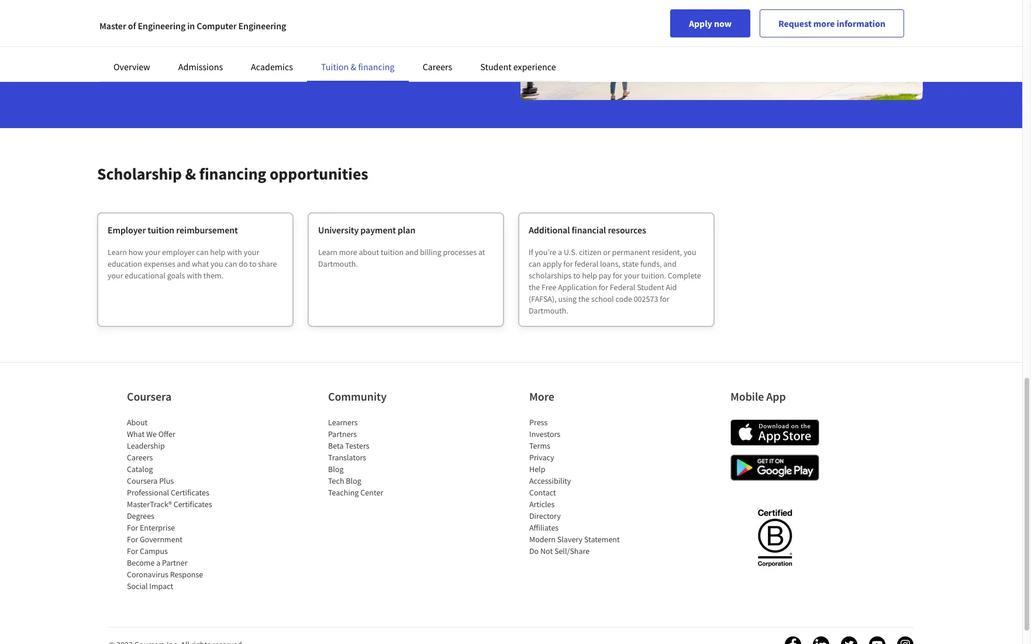 Task type: describe. For each thing, give the bounding box(es) containing it.
list for community
[[328, 417, 428, 499]]

you're
[[535, 247, 557, 258]]

become a partner link
[[127, 558, 188, 569]]

professional
[[127, 488, 169, 498]]

about
[[127, 418, 148, 428]]

about link
[[127, 418, 148, 428]]

your inside if you're a u.s. citizen or permanent resident, you can apply for federal loans, state funds, and scholarships to help pay for your tuition. complete the free application for federal student aid (fafsa), using the school code 002573 for dartmouth.
[[624, 271, 640, 281]]

coursera facebook image
[[785, 637, 802, 644]]

and inside learn more about tuition and billing processes at dartmouth.
[[406, 247, 419, 258]]

privacy
[[530, 453, 555, 463]]

a inside if you're a u.s. citizen or permanent resident, you can apply for federal loans, state funds, and scholarships to help pay for your tuition. complete the free application for federal student aid (fafsa), using the school code 002573 for dartmouth.
[[558, 247, 562, 258]]

what we offer link
[[127, 429, 175, 440]]

tuition
[[321, 61, 349, 73]]

state
[[623, 259, 639, 269]]

affiliates
[[530, 523, 559, 533]]

response
[[170, 570, 203, 580]]

3 for from the top
[[127, 546, 138, 557]]

additional financial resources
[[529, 224, 647, 236]]

employer
[[162, 247, 195, 258]]

share
[[258, 259, 277, 269]]

center
[[361, 488, 383, 498]]

statement
[[585, 535, 620, 545]]

catalog link
[[127, 464, 153, 475]]

for up school
[[599, 282, 609, 293]]

tuition & financing
[[321, 61, 395, 73]]

1 horizontal spatial can
[[225, 259, 237, 269]]

slavery
[[558, 535, 583, 545]]

funds,
[[641, 259, 662, 269]]

aid
[[666, 282, 677, 293]]

privacy link
[[530, 453, 555, 463]]

reimbursement
[[176, 224, 238, 236]]

admissions
[[178, 61, 223, 73]]

learners link
[[328, 418, 358, 428]]

federal
[[575, 259, 599, 269]]

articles link
[[530, 499, 555, 510]]

citizen
[[579, 247, 602, 258]]

for right "pay"
[[613, 271, 623, 281]]

0 vertical spatial certificates
[[171, 488, 209, 498]]

more for learn
[[339, 247, 357, 258]]

government
[[140, 535, 183, 545]]

help link
[[530, 464, 546, 475]]

more for request
[[814, 18, 835, 29]]

scholarship
[[97, 164, 182, 185]]

0 horizontal spatial student
[[481, 61, 512, 73]]

and inside if you're a u.s. citizen or permanent resident, you can apply for federal loans, state funds, and scholarships to help pay for your tuition. complete the free application for federal student aid (fafsa), using the school code 002573 for dartmouth.
[[664, 259, 677, 269]]

help inside learn how your employer can help with your education expenses and what you can do to share your educational goals with them.
[[210, 247, 225, 258]]

financing for scholarship
[[199, 164, 267, 185]]

more
[[530, 389, 555, 404]]

about what we offer leadership careers catalog coursera plus professional certificates mastertrack® certificates degrees for enterprise for government for campus become a partner coronavirus response social impact
[[127, 418, 212, 592]]

modern
[[530, 535, 556, 545]]

of
[[128, 20, 136, 32]]

enterprise
[[140, 523, 175, 533]]

mobile
[[731, 389, 765, 404]]

0 vertical spatial the
[[529, 282, 540, 293]]

code
[[616, 294, 633, 305]]

impact
[[149, 581, 173, 592]]

learn for employer tuition reimbursement
[[108, 247, 127, 258]]

if
[[529, 247, 534, 258]]

them.
[[204, 271, 224, 281]]

articles
[[530, 499, 555, 510]]

partners
[[328, 429, 357, 440]]

campus
[[140, 546, 168, 557]]

if you're a u.s. citizen or permanent resident, you can apply for federal loans, state funds, and scholarships to help pay for your tuition. complete the free application for federal student aid (fafsa), using the school code 002573 for dartmouth.
[[529, 247, 701, 316]]

teaching center link
[[328, 488, 383, 498]]

school
[[592, 294, 614, 305]]

accessibility link
[[530, 476, 571, 487]]

degrees link
[[127, 511, 154, 522]]

2 engineering from the left
[[239, 20, 286, 32]]

2 for from the top
[[127, 535, 138, 545]]

for campus link
[[127, 546, 168, 557]]

(fafsa),
[[529, 294, 557, 305]]

a inside about what we offer leadership careers catalog coursera plus professional certificates mastertrack® certificates degrees for enterprise for government for campus become a partner coronavirus response social impact
[[156, 558, 161, 569]]

application
[[558, 282, 597, 293]]

education
[[108, 259, 142, 269]]

affiliates link
[[530, 523, 559, 533]]

0 horizontal spatial can
[[196, 247, 209, 258]]

translators
[[328, 453, 366, 463]]

processes
[[443, 247, 477, 258]]

1 horizontal spatial careers
[[423, 61, 453, 73]]

plan
[[398, 224, 416, 236]]

0 vertical spatial blog
[[328, 464, 344, 475]]

student experience link
[[481, 61, 556, 73]]

social impact link
[[127, 581, 173, 592]]

blog link
[[328, 464, 344, 475]]

to inside learn how your employer can help with your education expenses and what you can do to share your educational goals with them.
[[249, 259, 257, 269]]

learners partners beta testers translators blog tech blog teaching center
[[328, 418, 383, 498]]

help inside if you're a u.s. citizen or permanent resident, you can apply for federal loans, state funds, and scholarships to help pay for your tuition. complete the free application for federal student aid (fafsa), using the school code 002573 for dartmouth.
[[582, 271, 598, 281]]

teaching
[[328, 488, 359, 498]]

what
[[192, 259, 209, 269]]

beta testers link
[[328, 441, 370, 451]]

resources
[[608, 224, 647, 236]]

offer
[[158, 429, 175, 440]]

002573
[[634, 294, 659, 305]]

at
[[479, 247, 485, 258]]

experience
[[514, 61, 556, 73]]

tech blog link
[[328, 476, 362, 487]]

tuition & financing link
[[321, 61, 395, 73]]

0 vertical spatial with
[[227, 247, 242, 258]]

leadership
[[127, 441, 165, 451]]

we
[[146, 429, 157, 440]]

logo of certified b corporation image
[[751, 503, 799, 573]]

careers inside about what we offer leadership careers catalog coursera plus professional certificates mastertrack® certificates degrees for enterprise for government for campus become a partner coronavirus response social impact
[[127, 453, 153, 463]]



Task type: locate. For each thing, give the bounding box(es) containing it.
federal
[[610, 282, 636, 293]]

you inside if you're a u.s. citizen or permanent resident, you can apply for federal loans, state funds, and scholarships to help pay for your tuition. complete the free application for federal student aid (fafsa), using the school code 002573 for dartmouth.
[[684, 247, 697, 258]]

& for scholarship
[[185, 164, 196, 185]]

3 list from the left
[[530, 417, 629, 557]]

0 horizontal spatial help
[[210, 247, 225, 258]]

0 horizontal spatial a
[[156, 558, 161, 569]]

0 vertical spatial coursera
[[127, 389, 172, 404]]

learn for university payment plan
[[318, 247, 338, 258]]

your down 'state'
[[624, 271, 640, 281]]

dartmouth. down the university
[[318, 259, 358, 269]]

u.s.
[[564, 247, 578, 258]]

coursera linkedin image
[[813, 637, 830, 644]]

computer
[[197, 20, 237, 32]]

information
[[837, 18, 886, 29]]

0 horizontal spatial dartmouth.
[[318, 259, 358, 269]]

1 vertical spatial &
[[185, 164, 196, 185]]

how
[[129, 247, 143, 258]]

1 engineering from the left
[[138, 20, 186, 32]]

for down u.s.
[[564, 259, 573, 269]]

student inside if you're a u.s. citizen or permanent resident, you can apply for federal loans, state funds, and scholarships to help pay for your tuition. complete the free application for federal student aid (fafsa), using the school code 002573 for dartmouth.
[[637, 282, 665, 293]]

coursera inside about what we offer leadership careers catalog coursera plus professional certificates mastertrack® certificates degrees for enterprise for government for campus become a partner coronavirus response social impact
[[127, 476, 158, 487]]

1 vertical spatial dartmouth.
[[529, 306, 569, 316]]

0 vertical spatial more
[[814, 18, 835, 29]]

1 vertical spatial student
[[637, 282, 665, 293]]

1 vertical spatial coursera
[[127, 476, 158, 487]]

employer tuition reimbursement
[[108, 224, 238, 236]]

more right request
[[814, 18, 835, 29]]

1 vertical spatial with
[[187, 271, 202, 281]]

0 horizontal spatial more
[[339, 247, 357, 258]]

0 vertical spatial careers link
[[423, 61, 453, 73]]

coursera instagram image
[[898, 637, 914, 644]]

with
[[227, 247, 242, 258], [187, 271, 202, 281]]

you right the resident,
[[684, 247, 697, 258]]

mastertrack®
[[127, 499, 172, 510]]

terms link
[[530, 441, 551, 451]]

master of engineering in computer engineering
[[99, 20, 286, 32]]

learn more about tuition and billing processes at dartmouth.
[[318, 247, 485, 269]]

certificates up 'mastertrack® certificates' link
[[171, 488, 209, 498]]

more left about
[[339, 247, 357, 258]]

0 vertical spatial dartmouth.
[[318, 259, 358, 269]]

and inside learn how your employer can help with your education expenses and what you can do to share your educational goals with them.
[[177, 259, 190, 269]]

0 vertical spatial financing
[[358, 61, 395, 73]]

list for more
[[530, 417, 629, 557]]

certificates
[[171, 488, 209, 498], [174, 499, 212, 510]]

0 horizontal spatial financing
[[199, 164, 267, 185]]

partners link
[[328, 429, 357, 440]]

list for coursera
[[127, 417, 226, 593]]

2 horizontal spatial list
[[530, 417, 629, 557]]

1 horizontal spatial careers link
[[423, 61, 453, 73]]

certificates down professional certificates link
[[174, 499, 212, 510]]

for up become
[[127, 546, 138, 557]]

goals
[[167, 271, 185, 281]]

1 horizontal spatial &
[[351, 61, 357, 73]]

1 horizontal spatial help
[[582, 271, 598, 281]]

for enterprise link
[[127, 523, 175, 533]]

learn inside learn more about tuition and billing processes at dartmouth.
[[318, 247, 338, 258]]

terms
[[530, 441, 551, 451]]

request more information button
[[760, 9, 905, 37]]

download on the app store image
[[731, 420, 820, 446]]

0 horizontal spatial with
[[187, 271, 202, 281]]

social
[[127, 581, 148, 592]]

1 horizontal spatial with
[[227, 247, 242, 258]]

engineering up academics
[[239, 20, 286, 32]]

more inside learn more about tuition and billing processes at dartmouth.
[[339, 247, 357, 258]]

and left billing
[[406, 247, 419, 258]]

learn
[[108, 247, 127, 258], [318, 247, 338, 258]]

translators link
[[328, 453, 366, 463]]

0 vertical spatial help
[[210, 247, 225, 258]]

app
[[767, 389, 786, 404]]

learn how your employer can help with your education expenses and what you can do to share your educational goals with them.
[[108, 247, 277, 281]]

careers link
[[423, 61, 453, 73], [127, 453, 153, 463]]

leadership link
[[127, 441, 165, 451]]

coursera up about link
[[127, 389, 172, 404]]

press investors terms privacy help accessibility contact articles directory affiliates modern slavery statement do not sell/share
[[530, 418, 620, 557]]

learn up education at the left top
[[108, 247, 127, 258]]

list
[[127, 417, 226, 593], [328, 417, 428, 499], [530, 417, 629, 557]]

tuition inside learn more about tuition and billing processes at dartmouth.
[[381, 247, 404, 258]]

help up "them."
[[210, 247, 225, 258]]

2 vertical spatial for
[[127, 546, 138, 557]]

list containing learners
[[328, 417, 428, 499]]

a
[[558, 247, 562, 258], [156, 558, 161, 569]]

press
[[530, 418, 548, 428]]

tuition up employer
[[148, 224, 175, 236]]

partner
[[162, 558, 188, 569]]

list containing press
[[530, 417, 629, 557]]

can down if
[[529, 259, 541, 269]]

for up for campus link
[[127, 535, 138, 545]]

0 horizontal spatial &
[[185, 164, 196, 185]]

0 vertical spatial &
[[351, 61, 357, 73]]

coursera plus link
[[127, 476, 174, 487]]

can up what
[[196, 247, 209, 258]]

coursera down "catalog"
[[127, 476, 158, 487]]

0 horizontal spatial tuition
[[148, 224, 175, 236]]

dartmouth. inside learn more about tuition and billing processes at dartmouth.
[[318, 259, 358, 269]]

1 vertical spatial for
[[127, 535, 138, 545]]

and down employer
[[177, 259, 190, 269]]

1 vertical spatial a
[[156, 558, 161, 569]]

1 horizontal spatial list
[[328, 417, 428, 499]]

apply now button
[[671, 9, 751, 37]]

1 horizontal spatial the
[[579, 294, 590, 305]]

beta
[[328, 441, 344, 451]]

1 vertical spatial you
[[211, 259, 223, 269]]

now
[[715, 18, 732, 29]]

1 horizontal spatial to
[[574, 271, 581, 281]]

financial
[[572, 224, 606, 236]]

1 for from the top
[[127, 523, 138, 533]]

coursera twitter image
[[842, 637, 858, 644]]

1 vertical spatial careers
[[127, 453, 153, 463]]

1 vertical spatial certificates
[[174, 499, 212, 510]]

mobile app
[[731, 389, 786, 404]]

payment
[[361, 224, 396, 236]]

with down what
[[187, 271, 202, 281]]

0 horizontal spatial blog
[[328, 464, 344, 475]]

help down federal
[[582, 271, 598, 281]]

modern slavery statement link
[[530, 535, 620, 545]]

directory
[[530, 511, 561, 522]]

0 vertical spatial a
[[558, 247, 562, 258]]

1 vertical spatial tuition
[[381, 247, 404, 258]]

mastertrack® certificates link
[[127, 499, 212, 510]]

coronavirus
[[127, 570, 169, 580]]

0 vertical spatial careers
[[423, 61, 453, 73]]

blog up tech
[[328, 464, 344, 475]]

1 horizontal spatial a
[[558, 247, 562, 258]]

1 vertical spatial more
[[339, 247, 357, 258]]

2 horizontal spatial and
[[664, 259, 677, 269]]

request
[[779, 18, 812, 29]]

1 vertical spatial the
[[579, 294, 590, 305]]

employer
[[108, 224, 146, 236]]

for government link
[[127, 535, 183, 545]]

1 vertical spatial financing
[[199, 164, 267, 185]]

scholarships
[[529, 271, 572, 281]]

student
[[481, 61, 512, 73], [637, 282, 665, 293]]

0 vertical spatial to
[[249, 259, 257, 269]]

your
[[145, 247, 161, 258], [244, 247, 259, 258], [108, 271, 123, 281], [624, 271, 640, 281]]

to up the application on the right top of the page
[[574, 271, 581, 281]]

1 horizontal spatial blog
[[346, 476, 362, 487]]

using
[[559, 294, 577, 305]]

1 vertical spatial careers link
[[127, 453, 153, 463]]

0 horizontal spatial and
[[177, 259, 190, 269]]

overview
[[114, 61, 150, 73]]

financing
[[358, 61, 395, 73], [199, 164, 267, 185]]

list containing about
[[127, 417, 226, 593]]

engineering left in
[[138, 20, 186, 32]]

can inside if you're a u.s. citizen or permanent resident, you can apply for federal loans, state funds, and scholarships to help pay for your tuition. complete the free application for federal student aid (fafsa), using the school code 002573 for dartmouth.
[[529, 259, 541, 269]]

& for tuition
[[351, 61, 357, 73]]

your down education at the left top
[[108, 271, 123, 281]]

student down tuition.
[[637, 282, 665, 293]]

about
[[359, 247, 379, 258]]

1 coursera from the top
[[127, 389, 172, 404]]

0 horizontal spatial careers link
[[127, 453, 153, 463]]

blog
[[328, 464, 344, 475], [346, 476, 362, 487]]

with up do
[[227, 247, 242, 258]]

free
[[542, 282, 557, 293]]

can
[[196, 247, 209, 258], [225, 259, 237, 269], [529, 259, 541, 269]]

billing
[[420, 247, 442, 258]]

1 horizontal spatial you
[[684, 247, 697, 258]]

student experience
[[481, 61, 556, 73]]

more inside "button"
[[814, 18, 835, 29]]

blog up 'teaching center' link
[[346, 476, 362, 487]]

1 horizontal spatial dartmouth.
[[529, 306, 569, 316]]

resident,
[[652, 247, 682, 258]]

in
[[187, 20, 195, 32]]

0 vertical spatial student
[[481, 61, 512, 73]]

academics link
[[251, 61, 293, 73]]

dartmouth. down (fafsa),
[[529, 306, 569, 316]]

1 horizontal spatial more
[[814, 18, 835, 29]]

0 vertical spatial for
[[127, 523, 138, 533]]

tech
[[328, 476, 344, 487]]

you inside learn how your employer can help with your education expenses and what you can do to share your educational goals with them.
[[211, 259, 223, 269]]

0 horizontal spatial to
[[249, 259, 257, 269]]

0 horizontal spatial careers
[[127, 453, 153, 463]]

0 horizontal spatial you
[[211, 259, 223, 269]]

0 horizontal spatial engineering
[[138, 20, 186, 32]]

apply now
[[689, 18, 732, 29]]

1 vertical spatial help
[[582, 271, 598, 281]]

1 horizontal spatial learn
[[318, 247, 338, 258]]

financing for tuition
[[358, 61, 395, 73]]

1 horizontal spatial student
[[637, 282, 665, 293]]

coursera youtube image
[[870, 637, 886, 644]]

0 vertical spatial tuition
[[148, 224, 175, 236]]

investors
[[530, 429, 561, 440]]

and
[[406, 247, 419, 258], [177, 259, 190, 269], [664, 259, 677, 269]]

& right tuition
[[351, 61, 357, 73]]

a left u.s.
[[558, 247, 562, 258]]

to right do
[[249, 259, 257, 269]]

help
[[530, 464, 546, 475]]

for down aid in the right top of the page
[[660, 294, 670, 305]]

1 horizontal spatial tuition
[[381, 247, 404, 258]]

0 horizontal spatial learn
[[108, 247, 127, 258]]

a down campus
[[156, 558, 161, 569]]

accessibility
[[530, 476, 571, 487]]

your up do
[[244, 247, 259, 258]]

help
[[210, 247, 225, 258], [582, 271, 598, 281]]

2 learn from the left
[[318, 247, 338, 258]]

student left experience
[[481, 61, 512, 73]]

apply
[[689, 18, 713, 29]]

learners
[[328, 418, 358, 428]]

apply
[[543, 259, 562, 269]]

1 vertical spatial blog
[[346, 476, 362, 487]]

the up (fafsa),
[[529, 282, 540, 293]]

opportunities
[[270, 164, 369, 185]]

university
[[318, 224, 359, 236]]

tuition right about
[[381, 247, 404, 258]]

to inside if you're a u.s. citizen or permanent resident, you can apply for federal loans, state funds, and scholarships to help pay for your tuition. complete the free application for federal student aid (fafsa), using the school code 002573 for dartmouth.
[[574, 271, 581, 281]]

1 vertical spatial to
[[574, 271, 581, 281]]

1 horizontal spatial financing
[[358, 61, 395, 73]]

coronavirus response link
[[127, 570, 203, 580]]

what
[[127, 429, 145, 440]]

the down the application on the right top of the page
[[579, 294, 590, 305]]

get it on google play image
[[731, 455, 820, 481]]

2 list from the left
[[328, 417, 428, 499]]

for down the degrees
[[127, 523, 138, 533]]

your up expenses
[[145, 247, 161, 258]]

degrees
[[127, 511, 154, 522]]

1 learn from the left
[[108, 247, 127, 258]]

& right scholarship
[[185, 164, 196, 185]]

testers
[[345, 441, 370, 451]]

dartmouth. inside if you're a u.s. citizen or permanent resident, you can apply for federal loans, state funds, and scholarships to help pay for your tuition. complete the free application for federal student aid (fafsa), using the school code 002573 for dartmouth.
[[529, 306, 569, 316]]

1 horizontal spatial and
[[406, 247, 419, 258]]

learn down the university
[[318, 247, 338, 258]]

pay
[[599, 271, 612, 281]]

you up "them."
[[211, 259, 223, 269]]

1 horizontal spatial engineering
[[239, 20, 286, 32]]

0 horizontal spatial list
[[127, 417, 226, 593]]

you
[[684, 247, 697, 258], [211, 259, 223, 269]]

learn inside learn how your employer can help with your education expenses and what you can do to share your educational goals with them.
[[108, 247, 127, 258]]

overview link
[[114, 61, 150, 73]]

0 vertical spatial you
[[684, 247, 697, 258]]

can left do
[[225, 259, 237, 269]]

complete
[[668, 271, 701, 281]]

or
[[603, 247, 611, 258]]

0 horizontal spatial the
[[529, 282, 540, 293]]

2 horizontal spatial can
[[529, 259, 541, 269]]

admissions link
[[178, 61, 223, 73]]

2 coursera from the top
[[127, 476, 158, 487]]

and down the resident,
[[664, 259, 677, 269]]

1 list from the left
[[127, 417, 226, 593]]



Task type: vqa. For each thing, say whether or not it's contained in the screenshot.
the topmost Describe
no



